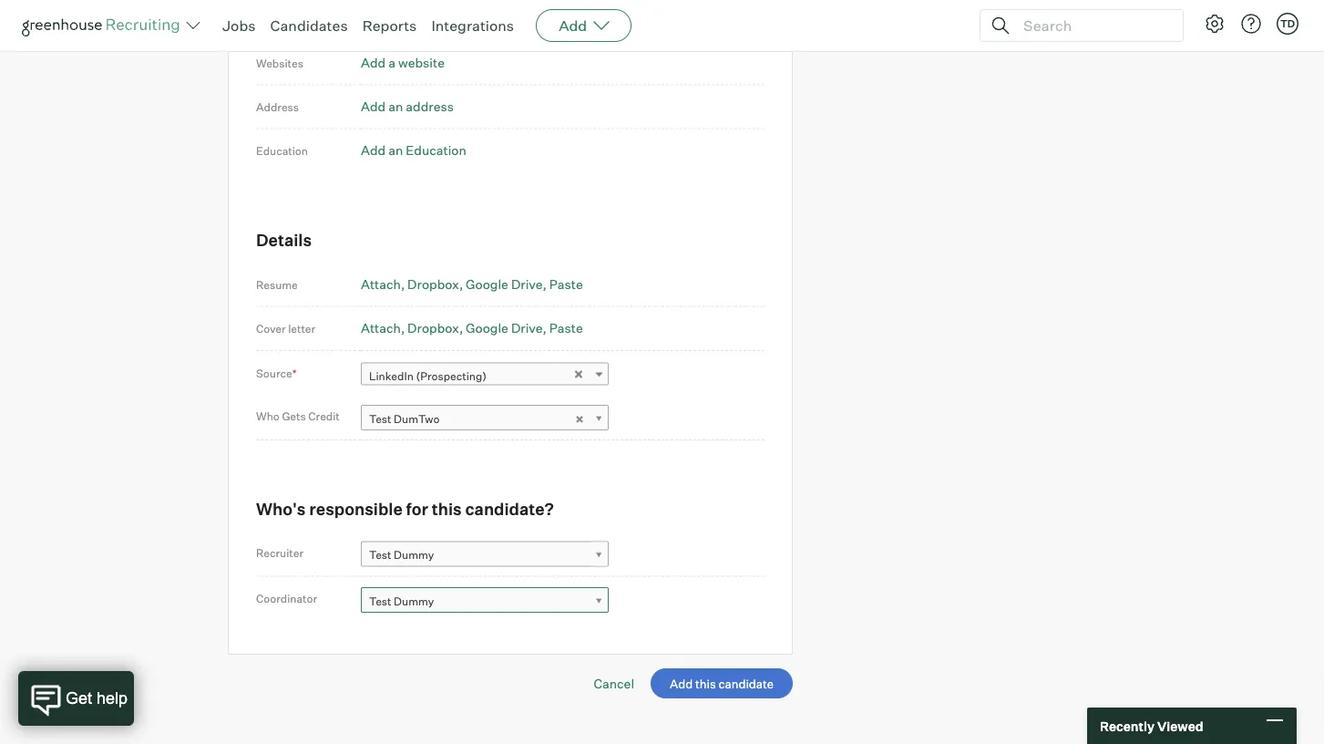 Task type: locate. For each thing, give the bounding box(es) containing it.
attach link for resume
[[361, 276, 405, 292]]

0 vertical spatial dropbox link
[[408, 276, 463, 292]]

drive for cover letter
[[511, 320, 543, 336]]

test for coordinator
[[369, 594, 392, 608]]

add a website
[[361, 55, 445, 70]]

test dummy for coordinator
[[369, 594, 434, 608]]

1 dummy from the top
[[394, 548, 434, 562]]

0 vertical spatial paste
[[550, 276, 583, 292]]

*
[[292, 366, 297, 380]]

0 vertical spatial paste link
[[550, 276, 583, 292]]

2 paste from the top
[[550, 320, 583, 336]]

1 test dummy from the top
[[369, 548, 434, 562]]

0 vertical spatial drive
[[511, 276, 543, 292]]

1 google from the top
[[466, 276, 509, 292]]

2 vertical spatial test
[[369, 594, 392, 608]]

1 dropbox from the top
[[408, 276, 459, 292]]

1 google drive link from the top
[[466, 276, 547, 292]]

1 vertical spatial an
[[389, 142, 403, 158]]

websites
[[256, 56, 304, 70]]

an for address
[[389, 98, 403, 114]]

a
[[389, 55, 396, 70]]

add social media links
[[361, 11, 494, 27]]

0 vertical spatial test dummy link
[[361, 541, 609, 568]]

add for add an education
[[361, 142, 386, 158]]

1 dropbox link from the top
[[408, 276, 463, 292]]

2 dropbox link from the top
[[408, 320, 463, 336]]

google drive link
[[466, 276, 547, 292], [466, 320, 547, 336]]

1 test dummy link from the top
[[361, 541, 609, 568]]

test dumtwo
[[369, 411, 440, 425]]

2 dummy from the top
[[394, 594, 434, 608]]

2 drive from the top
[[511, 320, 543, 336]]

attach dropbox google drive paste
[[361, 276, 583, 292], [361, 320, 583, 336]]

0 vertical spatial dropbox
[[408, 276, 459, 292]]

recently
[[1101, 718, 1155, 734]]

2 attach link from the top
[[361, 320, 405, 336]]

google
[[466, 276, 509, 292], [466, 320, 509, 336]]

linkedin
[[369, 369, 414, 383]]

Search text field
[[1019, 12, 1167, 39]]

2 test dummy from the top
[[369, 594, 434, 608]]

jobs
[[222, 16, 256, 35]]

paste
[[550, 276, 583, 292], [550, 320, 583, 336]]

0 vertical spatial attach link
[[361, 276, 405, 292]]

2 google from the top
[[466, 320, 509, 336]]

2 google drive link from the top
[[466, 320, 547, 336]]

this
[[432, 498, 462, 519]]

None file field
[[22, 734, 252, 744]]

source
[[256, 366, 292, 380]]

2 test from the top
[[369, 548, 392, 562]]

1 vertical spatial google drive link
[[466, 320, 547, 336]]

0 vertical spatial attach dropbox google drive paste
[[361, 276, 583, 292]]

0 vertical spatial attach
[[361, 276, 401, 292]]

for
[[406, 498, 429, 519]]

paste link for cover letter
[[550, 320, 583, 336]]

1 vertical spatial dropbox
[[408, 320, 459, 336]]

0 vertical spatial dummy
[[394, 548, 434, 562]]

test dummy
[[369, 548, 434, 562], [369, 594, 434, 608]]

2 attach dropbox google drive paste from the top
[[361, 320, 583, 336]]

1 test from the top
[[369, 411, 392, 425]]

an for education
[[389, 142, 403, 158]]

media
[[426, 11, 463, 27], [290, 12, 321, 26]]

1 drive from the top
[[511, 276, 543, 292]]

add for add a website
[[361, 55, 386, 70]]

1 vertical spatial attach dropbox google drive paste
[[361, 320, 583, 336]]

0 vertical spatial google drive link
[[466, 276, 547, 292]]

who
[[256, 409, 280, 423]]

None submit
[[651, 668, 793, 698]]

an
[[389, 98, 403, 114], [389, 142, 403, 158]]

paste for resume
[[550, 276, 583, 292]]

linkedin (prospecting) link
[[361, 362, 609, 389]]

website
[[398, 55, 445, 70]]

dummy for recruiter
[[394, 548, 434, 562]]

dumtwo
[[394, 411, 440, 425]]

0 vertical spatial test
[[369, 411, 392, 425]]

0 horizontal spatial education
[[256, 143, 308, 157]]

2 paste link from the top
[[550, 320, 583, 336]]

1 attach link from the top
[[361, 276, 405, 292]]

1 vertical spatial drive
[[511, 320, 543, 336]]

greenhouse recruiting image
[[22, 15, 186, 36]]

0 vertical spatial test dummy
[[369, 548, 434, 562]]

test dummy link for coordinator
[[361, 587, 609, 613]]

1 vertical spatial test
[[369, 548, 392, 562]]

0 vertical spatial an
[[389, 98, 403, 114]]

1 paste link from the top
[[550, 276, 583, 292]]

td button
[[1274, 9, 1303, 38]]

1 vertical spatial paste
[[550, 320, 583, 336]]

1 vertical spatial attach link
[[361, 320, 405, 336]]

responsible
[[309, 498, 403, 519]]

drive
[[511, 276, 543, 292], [511, 320, 543, 336]]

1 vertical spatial attach
[[361, 320, 401, 336]]

1 vertical spatial google
[[466, 320, 509, 336]]

an down add an address
[[389, 142, 403, 158]]

paste link
[[550, 276, 583, 292], [550, 320, 583, 336]]

1 attach from the top
[[361, 276, 401, 292]]

attach dropbox google drive paste for resume
[[361, 276, 583, 292]]

1 vertical spatial dummy
[[394, 594, 434, 608]]

candidates
[[270, 16, 348, 35]]

dummy
[[394, 548, 434, 562], [394, 594, 434, 608]]

address
[[406, 98, 454, 114]]

education
[[406, 142, 467, 158], [256, 143, 308, 157]]

media left links
[[426, 11, 463, 27]]

2 dropbox from the top
[[408, 320, 459, 336]]

paste for cover letter
[[550, 320, 583, 336]]

td button
[[1277, 13, 1299, 35]]

coordinator
[[256, 591, 317, 605]]

attach
[[361, 276, 401, 292], [361, 320, 401, 336]]

source *
[[256, 366, 297, 380]]

credit
[[308, 409, 340, 423]]

2 test dummy link from the top
[[361, 587, 609, 613]]

add a website link
[[361, 55, 445, 70]]

test
[[369, 411, 392, 425], [369, 548, 392, 562], [369, 594, 392, 608]]

3 test from the top
[[369, 594, 392, 608]]

1 attach dropbox google drive paste from the top
[[361, 276, 583, 292]]

1 vertical spatial paste link
[[550, 320, 583, 336]]

integrations
[[432, 16, 514, 35]]

candidates link
[[270, 16, 348, 35]]

add for add social media links
[[361, 11, 386, 27]]

google for cover letter
[[466, 320, 509, 336]]

social
[[389, 11, 423, 27]]

who's
[[256, 498, 306, 519]]

add an address
[[361, 98, 454, 114]]

letter
[[288, 322, 316, 335]]

1 paste from the top
[[550, 276, 583, 292]]

test for who gets credit
[[369, 411, 392, 425]]

test dumtwo link
[[361, 405, 609, 431]]

attach link
[[361, 276, 405, 292], [361, 320, 405, 336]]

1 vertical spatial dropbox link
[[408, 320, 463, 336]]

cancel link
[[594, 675, 635, 691]]

1 an from the top
[[389, 98, 403, 114]]

add inside popup button
[[559, 16, 587, 35]]

test dummy link for recruiter
[[361, 541, 609, 568]]

dropbox
[[408, 276, 459, 292], [408, 320, 459, 336]]

media right social
[[290, 12, 321, 26]]

0 vertical spatial google
[[466, 276, 509, 292]]

an left address
[[389, 98, 403, 114]]

add
[[361, 11, 386, 27], [559, 16, 587, 35], [361, 55, 386, 70], [361, 98, 386, 114], [361, 142, 386, 158]]

dropbox link
[[408, 276, 463, 292], [408, 320, 463, 336]]

test dummy link
[[361, 541, 609, 568], [361, 587, 609, 613]]

1 vertical spatial test dummy link
[[361, 587, 609, 613]]

2 attach from the top
[[361, 320, 401, 336]]

attach dropbox google drive paste for cover letter
[[361, 320, 583, 336]]

2 an from the top
[[389, 142, 403, 158]]

attach link for cover letter
[[361, 320, 405, 336]]

paste link for resume
[[550, 276, 583, 292]]

1 vertical spatial test dummy
[[369, 594, 434, 608]]



Task type: describe. For each thing, give the bounding box(es) containing it.
social
[[256, 12, 287, 26]]

td
[[1281, 17, 1296, 30]]

dropbox for resume
[[408, 276, 459, 292]]

1 horizontal spatial education
[[406, 142, 467, 158]]

google for resume
[[466, 276, 509, 292]]

add for add
[[559, 16, 587, 35]]

add button
[[536, 9, 632, 42]]

address
[[256, 100, 299, 113]]

dropbox for cover letter
[[408, 320, 459, 336]]

1 horizontal spatial media
[[426, 11, 463, 27]]

add an address link
[[361, 98, 454, 114]]

details
[[256, 230, 312, 250]]

cover
[[256, 322, 286, 335]]

recently viewed
[[1101, 718, 1204, 734]]

test dummy for recruiter
[[369, 548, 434, 562]]

cover letter
[[256, 322, 316, 335]]

candidate?
[[466, 498, 554, 519]]

configure image
[[1205, 13, 1226, 35]]

test for recruiter
[[369, 548, 392, 562]]

cancel
[[594, 675, 635, 691]]

add social media links link
[[361, 11, 494, 27]]

who's responsible for this candidate?
[[256, 498, 554, 519]]

linkedin (prospecting)
[[369, 369, 487, 383]]

jobs link
[[222, 16, 256, 35]]

gets
[[282, 409, 306, 423]]

(prospecting)
[[416, 369, 487, 383]]

google drive link for resume
[[466, 276, 547, 292]]

attach for resume
[[361, 276, 401, 292]]

viewed
[[1158, 718, 1204, 734]]

google drive link for cover letter
[[466, 320, 547, 336]]

add an education link
[[361, 142, 467, 158]]

links
[[466, 11, 494, 27]]

dropbox link for resume
[[408, 276, 463, 292]]

drive for resume
[[511, 276, 543, 292]]

recruiter
[[256, 546, 304, 559]]

dropbox link for cover letter
[[408, 320, 463, 336]]

reports
[[363, 16, 417, 35]]

add for add an address
[[361, 98, 386, 114]]

resume
[[256, 277, 298, 291]]

integrations link
[[432, 16, 514, 35]]

attach for cover letter
[[361, 320, 401, 336]]

add an education
[[361, 142, 467, 158]]

social media
[[256, 12, 321, 26]]

0 horizontal spatial media
[[290, 12, 321, 26]]

who gets credit
[[256, 409, 340, 423]]

dummy for coordinator
[[394, 594, 434, 608]]

reports link
[[363, 16, 417, 35]]



Task type: vqa. For each thing, say whether or not it's contained in the screenshot.


